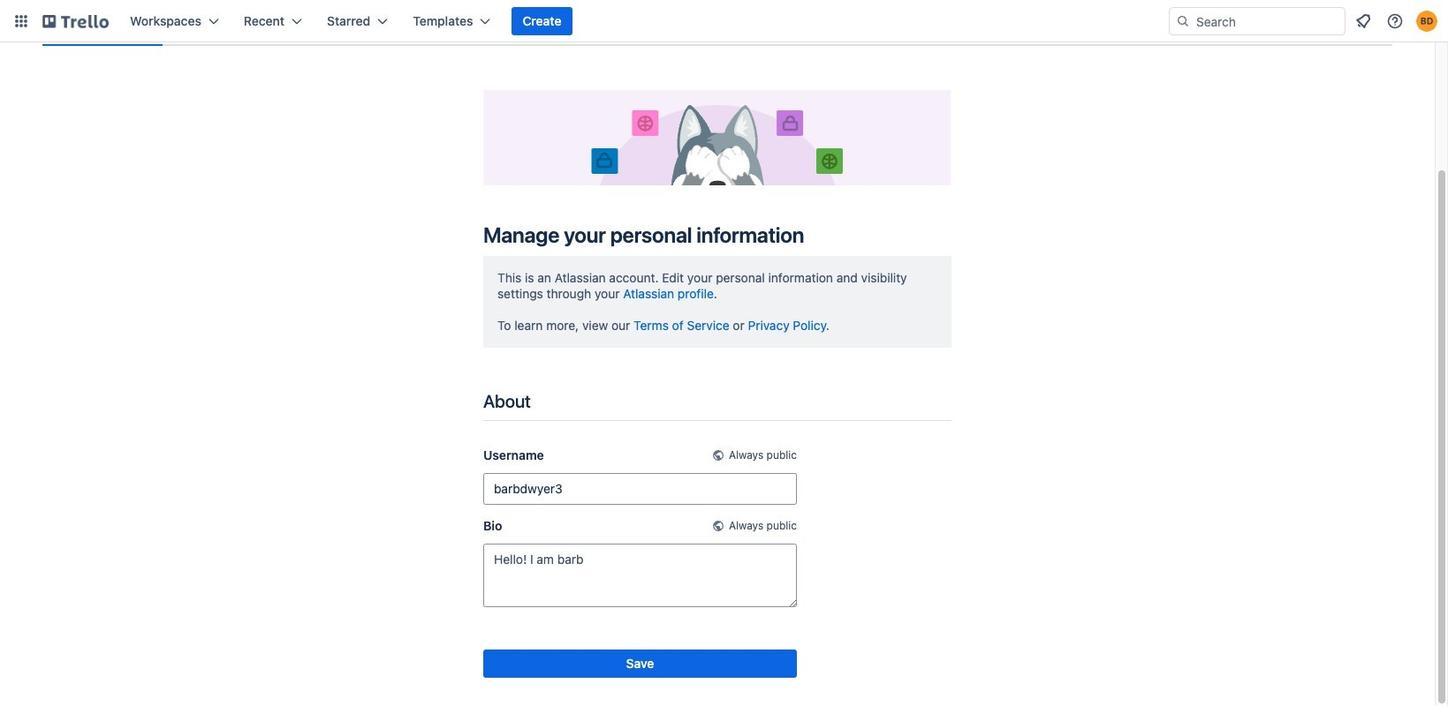 Task type: describe. For each thing, give the bounding box(es) containing it.
0 notifications image
[[1353, 11, 1374, 32]]

search image
[[1176, 14, 1190, 28]]

back to home image
[[42, 7, 109, 35]]

barb dwyer (barbdwyer3) image
[[1416, 11, 1438, 32]]



Task type: vqa. For each thing, say whether or not it's contained in the screenshot.
the Barb Dwyer (barbdwyer3) icon on the right
yes



Task type: locate. For each thing, give the bounding box(es) containing it.
None text field
[[483, 473, 797, 505]]

Search field
[[1190, 9, 1345, 34]]

None text field
[[483, 544, 797, 608]]

open information menu image
[[1386, 12, 1404, 30]]

primary element
[[0, 0, 1448, 42]]



